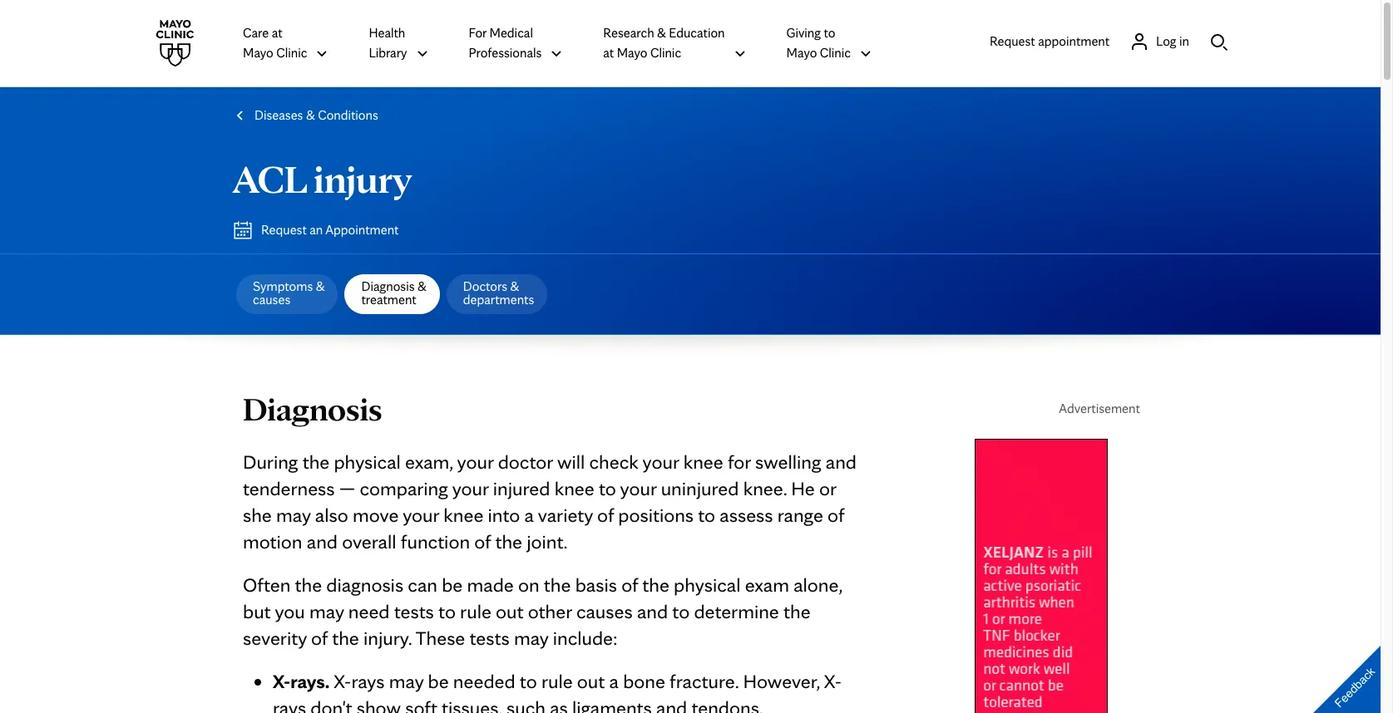 Task type: describe. For each thing, give the bounding box(es) containing it.
library
[[369, 45, 407, 61]]

log in link
[[1130, 31, 1190, 51]]

joint.
[[527, 530, 568, 554]]

0 horizontal spatial rays
[[273, 697, 306, 714]]

function
[[401, 530, 470, 554]]

doctors
[[463, 279, 508, 295]]

Log in text field
[[1157, 31, 1190, 51]]

but
[[243, 600, 271, 624]]

feedback button
[[1300, 633, 1394, 714]]

mayo clinic home page image
[[151, 20, 198, 67]]

range
[[778, 503, 824, 528]]

may down other
[[514, 627, 549, 651]]

move
[[353, 503, 399, 528]]

during the physical exam, your doctor will check your knee for swelling and tenderness — comparing your injured knee to your uninjured knee. he or she may also move your knee into a variety of positions to assess range of motion and overall function of the joint.
[[243, 450, 857, 554]]

health
[[369, 25, 405, 41]]

education
[[669, 25, 725, 41]]

symptoms
[[253, 279, 313, 295]]

comparing
[[360, 477, 448, 501]]

x- for rays.
[[273, 670, 291, 694]]

your right check
[[643, 450, 679, 474]]

alone,
[[794, 573, 843, 597]]

doctor
[[498, 450, 553, 474]]

to down check
[[599, 477, 616, 501]]

your up positions
[[620, 477, 657, 501]]

your up function
[[403, 503, 439, 528]]

0 vertical spatial knee
[[684, 450, 724, 474]]

often the diagnosis can be made on the basis of the physical exam alone, but you may need tests to rule out other causes and to determine the severity of the injury. these tests may include:
[[243, 573, 843, 651]]

appointment
[[326, 222, 399, 238]]

such
[[507, 697, 546, 714]]

to inside giving to mayo clinic
[[824, 25, 836, 41]]

the up other
[[544, 573, 571, 597]]

determine
[[694, 600, 780, 624]]

care at mayo clinic button
[[243, 22, 329, 64]]

of right variety
[[598, 503, 614, 528]]

tendons.
[[692, 697, 764, 714]]

ligaments
[[573, 697, 652, 714]]

other
[[528, 600, 572, 624]]

at inside care at mayo clinic
[[272, 25, 283, 41]]

acl injury link
[[233, 155, 412, 203]]

made
[[467, 573, 514, 597]]

for
[[728, 450, 751, 474]]

clinic for giving to mayo clinic
[[820, 45, 851, 61]]

rays.
[[291, 670, 330, 694]]

menu item containing doctors &
[[443, 268, 551, 321]]

acl injury
[[233, 155, 412, 203]]

diseases & conditions
[[255, 107, 378, 123]]

the down into
[[495, 530, 523, 554]]

doctors & departments
[[463, 279, 534, 308]]

health library button
[[369, 22, 429, 64]]

out inside x-rays may be needed to rule out a bone fracture. however, x- rays don't show soft tissues, such as ligaments and tendons.
[[577, 670, 605, 694]]

injured
[[493, 477, 550, 501]]

diseases
[[255, 107, 303, 123]]

0 vertical spatial tests
[[394, 600, 434, 624]]

0 horizontal spatial knee
[[444, 503, 484, 528]]

he
[[792, 477, 815, 501]]

menu item containing symptoms &
[[233, 268, 342, 321]]

professionals
[[469, 45, 542, 61]]

knee.
[[744, 477, 787, 501]]

research & education at mayo clinic
[[604, 25, 725, 61]]

soft
[[405, 697, 438, 714]]

your up into
[[452, 477, 489, 501]]

request an appointment link
[[230, 217, 402, 244]]

to down the uninjured
[[698, 503, 716, 528]]

advertisement
[[1060, 401, 1141, 417]]

of up rays.
[[311, 627, 328, 651]]

overall
[[342, 530, 397, 554]]

uninjured
[[661, 477, 739, 501]]

may inside 'during the physical exam, your doctor will check your knee for swelling and tenderness — comparing your injured knee to your uninjured knee. he or she may also move your knee into a variety of positions to assess range of motion and overall function of the joint.'
[[276, 503, 311, 528]]

exam,
[[405, 450, 453, 474]]

assess
[[720, 503, 774, 528]]

or
[[820, 477, 837, 501]]

of right 'basis'
[[622, 573, 638, 597]]

positions
[[618, 503, 694, 528]]

medical
[[490, 25, 533, 41]]

as
[[550, 697, 568, 714]]

often
[[243, 573, 291, 597]]

needed
[[453, 670, 516, 694]]

& for doctors
[[511, 279, 520, 295]]

3 x- from the left
[[824, 670, 842, 694]]

basis
[[576, 573, 617, 597]]

at inside research & education at mayo clinic
[[604, 45, 614, 61]]

1 horizontal spatial knee
[[555, 477, 595, 501]]

advertisement region
[[975, 439, 1225, 714]]

your right exam,
[[457, 450, 494, 474]]

request an appointment
[[261, 222, 399, 238]]

diagnosis for diagnosis
[[243, 389, 382, 429]]

severity
[[243, 627, 307, 651]]

show
[[357, 697, 401, 714]]

appointment
[[1039, 33, 1110, 49]]

diagnosis for diagnosis & treatment
[[362, 279, 415, 295]]

and down also on the bottom left of page
[[307, 530, 338, 554]]

diseases & conditions link
[[230, 104, 382, 127]]

don't
[[311, 697, 352, 714]]

a inside 'during the physical exam, your doctor will check your knee for swelling and tenderness — comparing your injured knee to your uninjured knee. he or she may also move your knee into a variety of positions to assess range of motion and overall function of the joint.'
[[525, 503, 534, 528]]

acl
[[233, 155, 307, 203]]

giving to mayo clinic
[[787, 25, 851, 61]]

tenderness
[[243, 477, 335, 501]]

the right 'basis'
[[643, 573, 670, 597]]

may inside x-rays may be needed to rule out a bone fracture. however, x- rays don't show soft tissues, such as ligaments and tendons.
[[389, 670, 424, 694]]



Task type: locate. For each thing, give the bounding box(es) containing it.
clinic inside research & education at mayo clinic
[[651, 45, 682, 61]]

for medical professionals
[[469, 25, 542, 61]]

0 vertical spatial request
[[990, 33, 1036, 49]]

mayo inside giving to mayo clinic
[[787, 45, 817, 61]]

physical up determine
[[674, 573, 741, 597]]

clinic down the giving
[[820, 45, 851, 61]]

0 horizontal spatial mayo
[[243, 45, 274, 61]]

health library
[[369, 25, 407, 61]]

causes down 'basis'
[[577, 600, 633, 624]]

1 vertical spatial a
[[610, 670, 619, 694]]

mayo for giving to mayo clinic
[[787, 45, 817, 61]]

log
[[1157, 33, 1177, 49]]

1 horizontal spatial request
[[990, 33, 1036, 49]]

the down need
[[332, 627, 359, 651]]

at down research in the left top of the page
[[604, 45, 614, 61]]

mayo down the giving
[[787, 45, 817, 61]]

mayo
[[243, 45, 274, 61], [617, 45, 648, 61], [787, 45, 817, 61]]

to up such on the bottom of page
[[520, 670, 537, 694]]

need
[[349, 600, 390, 624]]

check
[[590, 450, 639, 474]]

x-
[[273, 670, 291, 694], [334, 670, 351, 694], [824, 670, 842, 694]]

0 horizontal spatial a
[[525, 503, 534, 528]]

1 horizontal spatial at
[[604, 45, 614, 61]]

2 horizontal spatial clinic
[[820, 45, 851, 61]]

clinic down education
[[651, 45, 682, 61]]

& for diagnosis
[[418, 279, 427, 295]]

1 vertical spatial out
[[577, 670, 605, 694]]

rule
[[460, 600, 492, 624], [542, 670, 573, 694]]

rays down x-rays.
[[273, 697, 306, 714]]

request left appointment
[[990, 33, 1036, 49]]

menu bar inside acl injury main content
[[213, 268, 551, 321]]

your
[[457, 450, 494, 474], [643, 450, 679, 474], [452, 477, 489, 501], [620, 477, 657, 501], [403, 503, 439, 528]]

you
[[275, 600, 305, 624]]

include:
[[553, 627, 618, 651]]

rule down made
[[460, 600, 492, 624]]

0 vertical spatial rule
[[460, 600, 492, 624]]

0 horizontal spatial x-
[[273, 670, 291, 694]]

for medical professionals button
[[469, 22, 564, 64]]

2 horizontal spatial x-
[[824, 670, 842, 694]]

& inside research & education at mayo clinic
[[657, 25, 666, 41]]

departments
[[463, 292, 534, 308]]

0 vertical spatial at
[[272, 25, 283, 41]]

be inside often the diagnosis can be made on the basis of the physical exam alone, but you may need tests to rule out other causes and to determine the severity of the injury. these tests may include:
[[442, 573, 463, 597]]

3 clinic from the left
[[820, 45, 851, 61]]

causes inside often the diagnosis can be made on the basis of the physical exam alone, but you may need tests to rule out other causes and to determine the severity of the injury. these tests may include:
[[577, 600, 633, 624]]

0 horizontal spatial clinic
[[276, 45, 307, 61]]

knee
[[684, 450, 724, 474], [555, 477, 595, 501], [444, 503, 484, 528]]

and up 'bone'
[[637, 600, 668, 624]]

&
[[657, 25, 666, 41], [306, 107, 315, 123], [316, 279, 325, 295], [418, 279, 427, 295], [511, 279, 520, 295]]

request inside text field
[[990, 33, 1036, 49]]

0 horizontal spatial causes
[[253, 292, 291, 308]]

care at mayo clinic
[[243, 25, 307, 61]]

& right research in the left top of the page
[[657, 25, 666, 41]]

to left determine
[[673, 600, 690, 624]]

into
[[488, 503, 520, 528]]

0 vertical spatial rays
[[351, 670, 385, 694]]

these
[[416, 627, 465, 651]]

fracture.
[[670, 670, 739, 694]]

& for diseases
[[306, 107, 315, 123]]

knee down will
[[555, 477, 595, 501]]

tissues,
[[442, 697, 502, 714]]

1 vertical spatial rule
[[542, 670, 573, 694]]

to inside x-rays may be needed to rule out a bone fracture. however, x- rays don't show soft tissues, such as ligaments and tendons.
[[520, 670, 537, 694]]

a up ligaments
[[610, 670, 619, 694]]

be right can
[[442, 573, 463, 597]]

diagnosis
[[362, 279, 415, 295], [243, 389, 382, 429]]

during
[[243, 450, 298, 474]]

& for research
[[657, 25, 666, 41]]

giving to mayo clinic button
[[787, 22, 873, 64]]

knee up the uninjured
[[684, 450, 724, 474]]

acl injury main content
[[0, 87, 1381, 714]]

1 vertical spatial physical
[[674, 573, 741, 597]]

0 horizontal spatial rule
[[460, 600, 492, 624]]

1 horizontal spatial rays
[[351, 670, 385, 694]]

may up soft
[[389, 670, 424, 694]]

request appointment link
[[990, 31, 1110, 51]]

diagnosis down appointment
[[362, 279, 415, 295]]

clinic inside giving to mayo clinic
[[820, 45, 851, 61]]

1 vertical spatial diagnosis
[[243, 389, 382, 429]]

will
[[558, 450, 585, 474]]

the up 'tenderness' at the left bottom of the page
[[303, 450, 330, 474]]

feedback
[[1333, 665, 1378, 711]]

0 vertical spatial be
[[442, 573, 463, 597]]

rays up show
[[351, 670, 385, 694]]

1 horizontal spatial out
[[577, 670, 605, 694]]

also
[[315, 503, 348, 528]]

clinic for care at mayo clinic
[[276, 45, 307, 61]]

an
[[310, 222, 323, 238]]

the down the alone, at bottom right
[[784, 600, 811, 624]]

2 mayo from the left
[[617, 45, 648, 61]]

knee up function
[[444, 503, 484, 528]]

x- for rays
[[334, 670, 351, 694]]

0 horizontal spatial out
[[496, 600, 524, 624]]

be up soft
[[428, 670, 449, 694]]

at right care
[[272, 25, 283, 41]]

0 vertical spatial physical
[[334, 450, 401, 474]]

1 horizontal spatial mayo
[[617, 45, 648, 61]]

mayo for care at mayo clinic
[[243, 45, 274, 61]]

she
[[243, 503, 272, 528]]

a inside x-rays may be needed to rule out a bone fracture. however, x- rays don't show soft tissues, such as ligaments and tendons.
[[610, 670, 619, 694]]

swelling
[[756, 450, 822, 474]]

1 vertical spatial knee
[[555, 477, 595, 501]]

injury.
[[364, 627, 412, 651]]

to up these
[[439, 600, 456, 624]]

of down or
[[828, 503, 845, 528]]

may down 'tenderness' at the left bottom of the page
[[276, 503, 311, 528]]

2 x- from the left
[[334, 670, 351, 694]]

& right symptoms
[[316, 279, 325, 295]]

0 horizontal spatial physical
[[334, 450, 401, 474]]

menu item
[[233, 268, 342, 321], [443, 268, 551, 321]]

1 clinic from the left
[[276, 45, 307, 61]]

0 vertical spatial causes
[[253, 292, 291, 308]]

tests up needed
[[470, 627, 510, 651]]

0 horizontal spatial menu item
[[233, 268, 342, 321]]

mayo inside research & education at mayo clinic
[[617, 45, 648, 61]]

2 menu item from the left
[[443, 268, 551, 321]]

rule inside often the diagnosis can be made on the basis of the physical exam alone, but you may need tests to rule out other causes and to determine the severity of the injury. these tests may include:
[[460, 600, 492, 624]]

1 vertical spatial request
[[261, 222, 307, 238]]

x-rays.
[[273, 670, 330, 694]]

1 vertical spatial be
[[428, 670, 449, 694]]

can
[[408, 573, 438, 597]]

and inside x-rays may be needed to rule out a bone fracture. however, x- rays don't show soft tissues, such as ligaments and tendons.
[[657, 697, 688, 714]]

0 horizontal spatial at
[[272, 25, 283, 41]]

and down 'bone'
[[657, 697, 688, 714]]

mayo inside care at mayo clinic
[[243, 45, 274, 61]]

2 horizontal spatial knee
[[684, 450, 724, 474]]

rule up as
[[542, 670, 573, 694]]

0 vertical spatial a
[[525, 503, 534, 528]]

mayo down research in the left top of the page
[[617, 45, 648, 61]]

1 horizontal spatial clinic
[[651, 45, 682, 61]]

clinic inside care at mayo clinic
[[276, 45, 307, 61]]

& right treatment
[[418, 279, 427, 295]]

treatment
[[362, 292, 417, 308]]

in
[[1180, 33, 1190, 49]]

for
[[469, 25, 487, 41]]

1 horizontal spatial a
[[610, 670, 619, 694]]

of
[[598, 503, 614, 528], [828, 503, 845, 528], [475, 530, 491, 554], [622, 573, 638, 597], [311, 627, 328, 651]]

of down into
[[475, 530, 491, 554]]

injury
[[314, 155, 412, 203]]

variety
[[538, 503, 593, 528]]

exam
[[745, 573, 790, 597]]

a right into
[[525, 503, 534, 528]]

causes inside symptoms & causes
[[253, 292, 291, 308]]

on
[[518, 573, 540, 597]]

1 x- from the left
[[273, 670, 291, 694]]

the
[[303, 450, 330, 474], [495, 530, 523, 554], [295, 573, 322, 597], [544, 573, 571, 597], [643, 573, 670, 597], [784, 600, 811, 624], [332, 627, 359, 651]]

& inside the "diagnosis & treatment"
[[418, 279, 427, 295]]

Request appointment text field
[[990, 31, 1110, 51]]

at
[[272, 25, 283, 41], [604, 45, 614, 61]]

symptoms & causes
[[253, 279, 325, 308]]

0 vertical spatial diagnosis
[[362, 279, 415, 295]]

be
[[442, 573, 463, 597], [428, 670, 449, 694]]

the up 'you'
[[295, 573, 322, 597]]

request left an
[[261, 222, 307, 238]]

motion
[[243, 530, 302, 554]]

& for symptoms
[[316, 279, 325, 295]]

bone
[[623, 670, 666, 694]]

and up or
[[826, 450, 857, 474]]

may right 'you'
[[310, 600, 344, 624]]

research
[[604, 25, 655, 41]]

a
[[525, 503, 534, 528], [610, 670, 619, 694]]

tests down can
[[394, 600, 434, 624]]

3 mayo from the left
[[787, 45, 817, 61]]

1 horizontal spatial x-
[[334, 670, 351, 694]]

physical inside often the diagnosis can be made on the basis of the physical exam alone, but you may need tests to rule out other causes and to determine the severity of the injury. these tests may include:
[[674, 573, 741, 597]]

tests
[[394, 600, 434, 624], [470, 627, 510, 651]]

diagnosis & treatment
[[362, 279, 427, 308]]

request appointment
[[990, 33, 1110, 49]]

mayo down care
[[243, 45, 274, 61]]

however,
[[743, 670, 820, 694]]

clinic up diseases
[[276, 45, 307, 61]]

physical up —
[[334, 450, 401, 474]]

0 vertical spatial out
[[496, 600, 524, 624]]

1 vertical spatial causes
[[577, 600, 633, 624]]

be inside x-rays may be needed to rule out a bone fracture. however, x- rays don't show soft tissues, such as ligaments and tendons.
[[428, 670, 449, 694]]

& inside symptoms & causes
[[316, 279, 325, 295]]

1 horizontal spatial menu item
[[443, 268, 551, 321]]

x- up don't
[[334, 670, 351, 694]]

0 horizontal spatial request
[[261, 222, 307, 238]]

1 vertical spatial tests
[[470, 627, 510, 651]]

x-rays may be needed to rule out a bone fracture. however, x- rays don't show soft tissues, such as ligaments and tendons.
[[273, 670, 842, 714]]

request for request an appointment
[[261, 222, 307, 238]]

conditions
[[318, 107, 378, 123]]

0 horizontal spatial tests
[[394, 600, 434, 624]]

& right doctors
[[511, 279, 520, 295]]

causes down request an appointment link
[[253, 292, 291, 308]]

1 vertical spatial at
[[604, 45, 614, 61]]

request for request appointment
[[990, 33, 1036, 49]]

and inside often the diagnosis can be made on the basis of the physical exam alone, but you may need tests to rule out other causes and to determine the severity of the injury. these tests may include:
[[637, 600, 668, 624]]

physical inside 'during the physical exam, your doctor will check your knee for swelling and tenderness — comparing your injured knee to your uninjured knee. he or she may also move your knee into a variety of positions to assess range of motion and overall function of the joint.'
[[334, 450, 401, 474]]

2 horizontal spatial mayo
[[787, 45, 817, 61]]

diagnosis up the during
[[243, 389, 382, 429]]

care
[[243, 25, 269, 41]]

out
[[496, 600, 524, 624], [577, 670, 605, 694]]

log in
[[1157, 33, 1190, 49]]

x- right however,
[[824, 670, 842, 694]]

rule inside x-rays may be needed to rule out a bone fracture. however, x- rays don't show soft tissues, such as ligaments and tendons.
[[542, 670, 573, 694]]

—
[[339, 477, 355, 501]]

1 horizontal spatial causes
[[577, 600, 633, 624]]

& inside doctors & departments
[[511, 279, 520, 295]]

out down the on
[[496, 600, 524, 624]]

out inside often the diagnosis can be made on the basis of the physical exam alone, but you may need tests to rule out other causes and to determine the severity of the injury. these tests may include:
[[496, 600, 524, 624]]

1 mayo from the left
[[243, 45, 274, 61]]

1 horizontal spatial physical
[[674, 573, 741, 597]]

menu bar
[[213, 268, 551, 321]]

1 horizontal spatial rule
[[542, 670, 573, 694]]

menu bar containing symptoms &
[[213, 268, 551, 321]]

2 clinic from the left
[[651, 45, 682, 61]]

research & education at mayo clinic button
[[604, 22, 747, 64]]

to right the giving
[[824, 25, 836, 41]]

causes
[[253, 292, 291, 308], [577, 600, 633, 624]]

2 vertical spatial knee
[[444, 503, 484, 528]]

diagnosis inside the "diagnosis & treatment"
[[362, 279, 415, 295]]

request inside acl injury main content
[[261, 222, 307, 238]]

x- down 'severity'
[[273, 670, 291, 694]]

out up ligaments
[[577, 670, 605, 694]]

1 vertical spatial rays
[[273, 697, 306, 714]]

1 horizontal spatial tests
[[470, 627, 510, 651]]

1 menu item from the left
[[233, 268, 342, 321]]

and
[[826, 450, 857, 474], [307, 530, 338, 554], [637, 600, 668, 624], [657, 697, 688, 714]]

& right diseases
[[306, 107, 315, 123]]

giving
[[787, 25, 821, 41]]



Task type: vqa. For each thing, say whether or not it's contained in the screenshot.
To
yes



